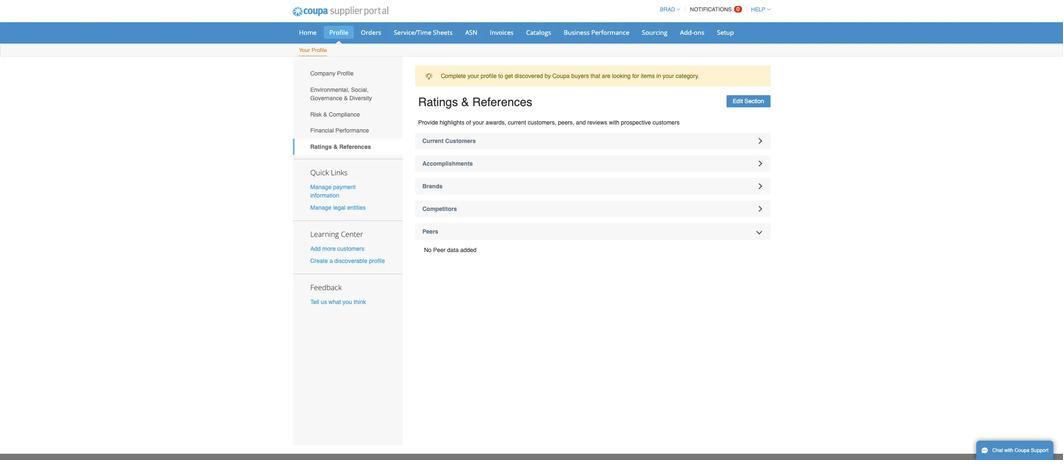 Task type: locate. For each thing, give the bounding box(es) containing it.
brad
[[660, 6, 676, 13]]

you
[[343, 299, 352, 305]]

performance right business
[[592, 28, 630, 36]]

performance for business performance
[[592, 28, 630, 36]]

0 vertical spatial profile
[[481, 73, 497, 79]]

help link
[[748, 6, 771, 13]]

ons
[[694, 28, 705, 36]]

financial performance
[[311, 127, 369, 134]]

navigation
[[657, 1, 771, 18]]

1 horizontal spatial customers
[[653, 119, 680, 126]]

that
[[591, 73, 601, 79]]

0 vertical spatial with
[[609, 119, 620, 126]]

tell us what you think button
[[311, 298, 366, 306]]

to
[[499, 73, 504, 79]]

no
[[424, 247, 432, 253]]

0 horizontal spatial ratings & references
[[311, 143, 371, 150]]

performance inside "link"
[[592, 28, 630, 36]]

1 horizontal spatial performance
[[592, 28, 630, 36]]

profile up the environmental, social, governance & diversity link
[[337, 70, 354, 77]]

1 vertical spatial manage
[[311, 204, 332, 211]]

quick links
[[311, 167, 348, 177]]

0 horizontal spatial coupa
[[553, 73, 570, 79]]

payment
[[333, 184, 356, 190]]

setup
[[718, 28, 734, 36]]

ratings up provide
[[418, 95, 458, 109]]

your
[[468, 73, 479, 79], [663, 73, 675, 79], [473, 119, 484, 126]]

business
[[564, 28, 590, 36]]

manage legal entities link
[[311, 204, 366, 211]]

1 vertical spatial customers
[[338, 245, 365, 252]]

references up awards,
[[473, 95, 533, 109]]

coupa inside button
[[1015, 447, 1030, 453]]

1 vertical spatial ratings & references
[[311, 143, 371, 150]]

manage for manage payment information
[[311, 184, 332, 190]]

coupa inside alert
[[553, 73, 570, 79]]

profile down coupa supplier portal image
[[330, 28, 349, 36]]

profile right discoverable
[[369, 258, 385, 264]]

0 horizontal spatial references
[[340, 143, 371, 150]]

chat
[[993, 447, 1004, 453]]

current customers
[[423, 138, 476, 144]]

manage up information on the left top of the page
[[311, 184, 332, 190]]

profile for company profile
[[337, 70, 354, 77]]

coupa
[[553, 73, 570, 79], [1015, 447, 1030, 453]]

peers,
[[558, 119, 575, 126]]

& right risk
[[324, 111, 327, 118]]

get
[[505, 73, 513, 79]]

highlights
[[440, 119, 465, 126]]

0 vertical spatial coupa
[[553, 73, 570, 79]]

customers
[[446, 138, 476, 144]]

governance
[[311, 95, 343, 101]]

0 vertical spatial ratings & references
[[418, 95, 533, 109]]

accomplishments button
[[416, 155, 771, 172]]

items
[[641, 73, 655, 79]]

with right the chat on the bottom of page
[[1005, 447, 1014, 453]]

1 vertical spatial profile
[[312, 47, 327, 53]]

add-
[[681, 28, 694, 36]]

performance up ratings & references link
[[336, 127, 369, 134]]

1 vertical spatial profile
[[369, 258, 385, 264]]

ratings & references down financial performance
[[311, 143, 371, 150]]

profile left 'to'
[[481, 73, 497, 79]]

buyers
[[572, 73, 589, 79]]

current customers button
[[416, 133, 771, 149]]

2 manage from the top
[[311, 204, 332, 211]]

profile for your profile
[[312, 47, 327, 53]]

1 horizontal spatial ratings
[[418, 95, 458, 109]]

1 vertical spatial performance
[[336, 127, 369, 134]]

with
[[609, 119, 620, 126], [1005, 447, 1014, 453]]

edit section link
[[727, 95, 771, 107]]

1 vertical spatial with
[[1005, 447, 1014, 453]]

links
[[331, 167, 348, 177]]

competitors button
[[416, 200, 771, 217]]

create a discoverable profile
[[311, 258, 385, 264]]

& up of
[[462, 95, 469, 109]]

performance
[[592, 28, 630, 36], [336, 127, 369, 134]]

& left diversity at the top
[[344, 95, 348, 101]]

manage inside manage payment information
[[311, 184, 332, 190]]

1 horizontal spatial ratings & references
[[418, 95, 533, 109]]

customers up discoverable
[[338, 245, 365, 252]]

add-ons link
[[675, 26, 710, 39]]

coupa left support
[[1015, 447, 1030, 453]]

asn
[[466, 28, 478, 36]]

manage down information on the left top of the page
[[311, 204, 332, 211]]

1 horizontal spatial with
[[1005, 447, 1014, 453]]

ratings & references inside ratings & references link
[[311, 143, 371, 150]]

service/time
[[394, 28, 432, 36]]

0 horizontal spatial performance
[[336, 127, 369, 134]]

1 manage from the top
[[311, 184, 332, 190]]

peer
[[433, 247, 446, 253]]

profile right your
[[312, 47, 327, 53]]

add more customers link
[[311, 245, 365, 252]]

ratings & references
[[418, 95, 533, 109], [311, 143, 371, 150]]

tell
[[311, 299, 319, 305]]

& inside environmental, social, governance & diversity
[[344, 95, 348, 101]]

customers right prospective
[[653, 119, 680, 126]]

brands button
[[416, 178, 771, 195]]

profile
[[330, 28, 349, 36], [312, 47, 327, 53], [337, 70, 354, 77]]

1 horizontal spatial coupa
[[1015, 447, 1030, 453]]

risk & compliance link
[[293, 106, 403, 122]]

0 vertical spatial profile
[[330, 28, 349, 36]]

create a discoverable profile link
[[311, 258, 385, 264]]

no peer data added
[[424, 247, 477, 253]]

entities
[[347, 204, 366, 211]]

coupa right by
[[553, 73, 570, 79]]

ratings & references up of
[[418, 95, 533, 109]]

0 vertical spatial manage
[[311, 184, 332, 190]]

business performance
[[564, 28, 630, 36]]

asn link
[[460, 26, 483, 39]]

with right reviews
[[609, 119, 620, 126]]

ratings down the financial
[[311, 143, 332, 150]]

0 horizontal spatial with
[[609, 119, 620, 126]]

added
[[461, 247, 477, 253]]

2 vertical spatial profile
[[337, 70, 354, 77]]

with inside button
[[1005, 447, 1014, 453]]

center
[[341, 229, 363, 239]]

environmental, social, governance & diversity
[[311, 86, 372, 101]]

profile inside alert
[[481, 73, 497, 79]]

references down financial performance link
[[340, 143, 371, 150]]

0 vertical spatial references
[[473, 95, 533, 109]]

quick
[[311, 167, 329, 177]]

notifications
[[691, 6, 732, 13]]

references
[[473, 95, 533, 109], [340, 143, 371, 150]]

0 horizontal spatial ratings
[[311, 143, 332, 150]]

discoverable
[[335, 258, 368, 264]]

brands
[[423, 183, 443, 190]]

1 vertical spatial coupa
[[1015, 447, 1030, 453]]

section
[[745, 98, 765, 104]]

1 horizontal spatial references
[[473, 95, 533, 109]]

service/time sheets link
[[389, 26, 458, 39]]

orders link
[[356, 26, 387, 39]]

0 vertical spatial performance
[[592, 28, 630, 36]]

0 horizontal spatial profile
[[369, 258, 385, 264]]

competitors
[[423, 205, 457, 212]]

1 vertical spatial references
[[340, 143, 371, 150]]

profile link
[[324, 26, 354, 39]]

manage payment information
[[311, 184, 356, 199]]

1 horizontal spatial profile
[[481, 73, 497, 79]]

complete your profile to get discovered by coupa buyers that are looking for items in your category.
[[441, 73, 700, 79]]



Task type: vqa. For each thing, say whether or not it's contained in the screenshot.
Do you have a Workplace Diversity program? "You"
no



Task type: describe. For each thing, give the bounding box(es) containing it.
orders
[[361, 28, 382, 36]]

your right complete
[[468, 73, 479, 79]]

company
[[311, 70, 336, 77]]

manage for manage legal entities
[[311, 204, 332, 211]]

of
[[466, 119, 471, 126]]

more
[[323, 245, 336, 252]]

legal
[[333, 204, 346, 211]]

complete your profile to get discovered by coupa buyers that are looking for items in your category. alert
[[416, 65, 771, 87]]

a
[[330, 258, 333, 264]]

sourcing link
[[637, 26, 673, 39]]

financial
[[311, 127, 334, 134]]

current
[[423, 138, 444, 144]]

navigation containing notifications 0
[[657, 1, 771, 18]]

company profile link
[[293, 65, 403, 82]]

environmental, social, governance & diversity link
[[293, 82, 403, 106]]

your
[[299, 47, 310, 53]]

and
[[576, 119, 586, 126]]

customers,
[[528, 119, 557, 126]]

0 horizontal spatial customers
[[338, 245, 365, 252]]

learning center
[[311, 229, 363, 239]]

complete
[[441, 73, 466, 79]]

current customers heading
[[416, 133, 771, 149]]

catalogs
[[527, 28, 552, 36]]

risk & compliance
[[311, 111, 360, 118]]

invoices
[[490, 28, 514, 36]]

catalogs link
[[521, 26, 557, 39]]

think
[[354, 299, 366, 305]]

home
[[299, 28, 317, 36]]

for
[[633, 73, 640, 79]]

& down financial performance
[[334, 143, 338, 150]]

chat with coupa support button
[[977, 441, 1054, 460]]

peers heading
[[416, 223, 771, 240]]

0
[[737, 6, 740, 12]]

data
[[448, 247, 459, 253]]

add more customers
[[311, 245, 365, 252]]

company profile
[[311, 70, 354, 77]]

your right in in the top of the page
[[663, 73, 675, 79]]

compliance
[[329, 111, 360, 118]]

peers
[[423, 228, 439, 235]]

brad link
[[657, 6, 681, 13]]

0 vertical spatial customers
[[653, 119, 680, 126]]

discovered
[[515, 73, 543, 79]]

support
[[1032, 447, 1049, 453]]

sheets
[[433, 28, 453, 36]]

invoices link
[[485, 26, 519, 39]]

social,
[[351, 86, 369, 93]]

looking
[[613, 73, 631, 79]]

competitors heading
[[416, 200, 771, 217]]

service/time sheets
[[394, 28, 453, 36]]

risk
[[311, 111, 322, 118]]

home link
[[294, 26, 322, 39]]

information
[[311, 192, 340, 199]]

category.
[[676, 73, 700, 79]]

diversity
[[350, 95, 372, 101]]

manage payment information link
[[311, 184, 356, 199]]

your profile
[[299, 47, 327, 53]]

performance for financial performance
[[336, 127, 369, 134]]

business performance link
[[559, 26, 635, 39]]

learning
[[311, 229, 339, 239]]

coupa supplier portal image
[[287, 1, 395, 22]]

ratings & references link
[[293, 139, 403, 155]]

environmental,
[[311, 86, 350, 93]]

create
[[311, 258, 328, 264]]

financial performance link
[[293, 122, 403, 139]]

current
[[508, 119, 527, 126]]

edit
[[733, 98, 743, 104]]

accomplishments
[[423, 160, 473, 167]]

help
[[752, 6, 766, 13]]

your right of
[[473, 119, 484, 126]]

are
[[602, 73, 611, 79]]

chat with coupa support
[[993, 447, 1049, 453]]

notifications 0
[[691, 6, 740, 13]]

1 vertical spatial ratings
[[311, 143, 332, 150]]

tell us what you think
[[311, 299, 366, 305]]

us
[[321, 299, 327, 305]]

sourcing
[[642, 28, 668, 36]]

brands heading
[[416, 178, 771, 195]]

by
[[545, 73, 551, 79]]

in
[[657, 73, 661, 79]]

awards,
[[486, 119, 507, 126]]

prospective
[[621, 119, 651, 126]]

0 vertical spatial ratings
[[418, 95, 458, 109]]

accomplishments heading
[[416, 155, 771, 172]]

your profile link
[[299, 45, 328, 56]]



